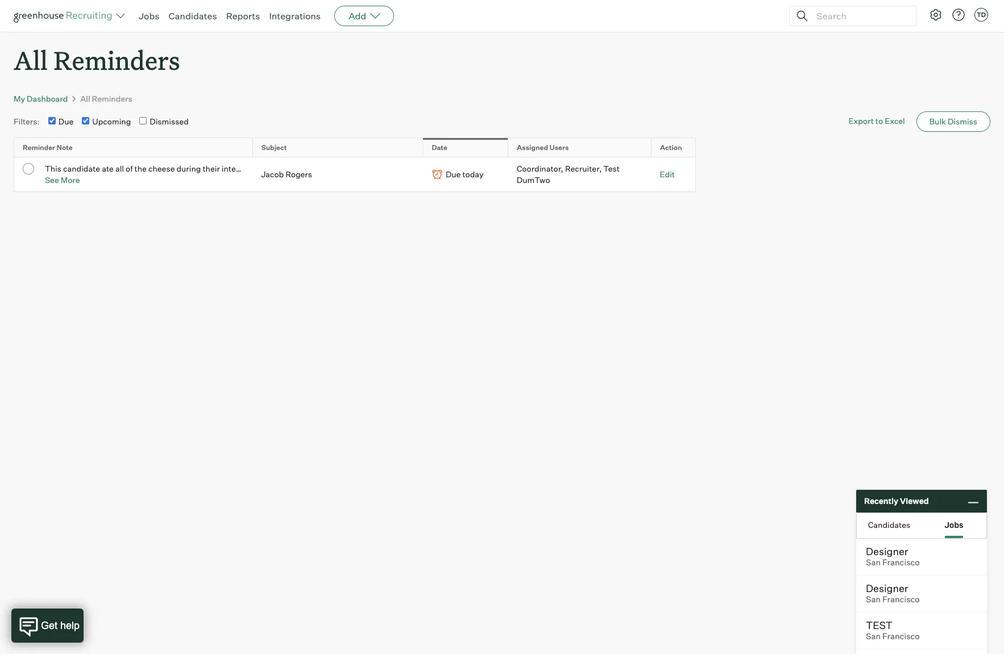 Task type: describe. For each thing, give the bounding box(es) containing it.
filters:
[[14, 116, 40, 126]]

0 horizontal spatial jobs
[[139, 10, 160, 22]]

export to excel link
[[838, 111, 917, 132]]

see more link
[[45, 175, 80, 185]]

more
[[61, 175, 80, 185]]

coordinator, recruiter, test dumtwo
[[517, 164, 620, 185]]

reminder note
[[23, 143, 73, 152]]

recently viewed
[[865, 497, 929, 506]]

integrations link
[[269, 10, 321, 22]]

0 vertical spatial reminders
[[54, 43, 180, 77]]

rogers
[[286, 170, 312, 179]]

edit link
[[660, 170, 675, 179]]

0 horizontal spatial candidates
[[169, 10, 217, 22]]

today
[[463, 170, 484, 179]]

due today
[[446, 170, 484, 179]]

action
[[661, 143, 682, 152]]

bulk dismiss
[[930, 116, 978, 126]]

export to excel
[[849, 116, 906, 126]]

due for due
[[58, 117, 74, 126]]

jacob rogers link
[[261, 170, 312, 179]]

2 designer san francisco from the top
[[866, 583, 920, 605]]

0 vertical spatial all reminders
[[14, 43, 180, 77]]

subject
[[261, 143, 287, 152]]

td button
[[973, 6, 991, 24]]

1 vertical spatial all
[[80, 94, 90, 104]]

tab list containing candidates
[[857, 514, 987, 539]]

1 francisco from the top
[[883, 558, 920, 568]]

add
[[349, 10, 366, 22]]

all reminders link
[[80, 94, 132, 104]]

test san francisco
[[866, 620, 920, 642]]

dumtwo
[[517, 175, 550, 185]]

users
[[550, 143, 569, 152]]

recruiter,
[[565, 164, 602, 174]]

assigned
[[517, 143, 548, 152]]

td
[[977, 11, 987, 19]]

date
[[432, 143, 448, 152]]

coordinator,
[[517, 164, 564, 174]]

my
[[14, 94, 25, 104]]

1 vertical spatial jobs
[[945, 520, 964, 530]]

upcoming
[[92, 117, 131, 126]]

note
[[57, 143, 73, 152]]

2 san from the top
[[866, 595, 881, 605]]

see more
[[45, 175, 80, 185]]

francisco inside test san francisco
[[883, 632, 920, 642]]



Task type: vqa. For each thing, say whether or not it's contained in the screenshot.
at
no



Task type: locate. For each thing, give the bounding box(es) containing it.
jacob
[[261, 170, 284, 179]]

francisco
[[883, 558, 920, 568], [883, 595, 920, 605], [883, 632, 920, 642]]

2 designer from the top
[[866, 583, 909, 595]]

candidates
[[169, 10, 217, 22], [869, 520, 911, 530]]

add button
[[335, 6, 394, 26]]

1 designer from the top
[[866, 546, 909, 558]]

Search text field
[[814, 8, 906, 24]]

all reminders
[[14, 43, 180, 77], [80, 94, 132, 104]]

2 vertical spatial san
[[866, 632, 881, 642]]

configure image
[[930, 8, 943, 22]]

0 vertical spatial san
[[866, 558, 881, 568]]

all up my dashboard link
[[14, 43, 48, 77]]

viewed
[[901, 497, 929, 506]]

1 horizontal spatial candidates
[[869, 520, 911, 530]]

reports link
[[226, 10, 260, 22]]

my dashboard link
[[14, 94, 68, 104]]

bulk
[[930, 116, 947, 126]]

0 horizontal spatial all
[[14, 43, 48, 77]]

1 vertical spatial designer san francisco
[[866, 583, 920, 605]]

candidates down recently viewed on the right bottom of page
[[869, 520, 911, 530]]

Upcoming checkbox
[[82, 117, 89, 125]]

0 vertical spatial designer san francisco
[[866, 546, 920, 568]]

0 horizontal spatial due
[[58, 117, 74, 126]]

reminders
[[54, 43, 180, 77], [92, 94, 132, 104]]

reminder
[[23, 143, 55, 152]]

recently
[[865, 497, 899, 506]]

1 horizontal spatial jobs
[[945, 520, 964, 530]]

1 vertical spatial designer
[[866, 583, 909, 595]]

1 vertical spatial reminders
[[92, 94, 132, 104]]

1 vertical spatial candidates
[[869, 520, 911, 530]]

test
[[866, 620, 893, 632]]

0 vertical spatial francisco
[[883, 558, 920, 568]]

candidates link
[[169, 10, 217, 22]]

1 san from the top
[[866, 558, 881, 568]]

all up upcoming option
[[80, 94, 90, 104]]

due for due today
[[446, 170, 461, 179]]

reminders up upcoming
[[92, 94, 132, 104]]

see
[[45, 175, 59, 185]]

excel
[[885, 116, 906, 126]]

1 vertical spatial due
[[446, 170, 461, 179]]

0 vertical spatial all
[[14, 43, 48, 77]]

reports
[[226, 10, 260, 22]]

bulk dismiss button
[[917, 111, 991, 132]]

all reminders up upcoming
[[80, 94, 132, 104]]

3 san from the top
[[866, 632, 881, 642]]

1 vertical spatial francisco
[[883, 595, 920, 605]]

reminders up all reminders link
[[54, 43, 180, 77]]

candidates right jobs link
[[169, 10, 217, 22]]

due
[[58, 117, 74, 126], [446, 170, 461, 179]]

integrations
[[269, 10, 321, 22]]

dismissed
[[150, 117, 189, 126]]

export
[[849, 116, 874, 126]]

1 horizontal spatial due
[[446, 170, 461, 179]]

designer san francisco
[[866, 546, 920, 568], [866, 583, 920, 605]]

Dismissed checkbox
[[140, 117, 147, 125]]

dashboard
[[27, 94, 68, 104]]

1 designer san francisco from the top
[[866, 546, 920, 568]]

0 vertical spatial candidates
[[169, 10, 217, 22]]

1 vertical spatial san
[[866, 595, 881, 605]]

Due checkbox
[[48, 117, 56, 125]]

all
[[14, 43, 48, 77], [80, 94, 90, 104]]

designer san francisco down recently viewed on the right bottom of page
[[866, 546, 920, 568]]

my dashboard
[[14, 94, 68, 104]]

1 vertical spatial all reminders
[[80, 94, 132, 104]]

to
[[876, 116, 884, 126]]

2 vertical spatial francisco
[[883, 632, 920, 642]]

designer down recently
[[866, 546, 909, 558]]

0 vertical spatial jobs
[[139, 10, 160, 22]]

jobs
[[139, 10, 160, 22], [945, 520, 964, 530]]

due left today
[[446, 170, 461, 179]]

0 vertical spatial designer
[[866, 546, 909, 558]]

test
[[604, 164, 620, 174]]

due right due checkbox
[[58, 117, 74, 126]]

san
[[866, 558, 881, 568], [866, 595, 881, 605], [866, 632, 881, 642]]

designer san francisco up the test on the bottom of the page
[[866, 583, 920, 605]]

designer
[[866, 546, 909, 558], [866, 583, 909, 595]]

assigned users
[[517, 143, 569, 152]]

greenhouse recruiting image
[[14, 9, 116, 23]]

3 francisco from the top
[[883, 632, 920, 642]]

jobs link
[[139, 10, 160, 22]]

dismiss
[[948, 116, 978, 126]]

edit
[[660, 170, 675, 179]]

0 vertical spatial due
[[58, 117, 74, 126]]

designer up the test on the bottom of the page
[[866, 583, 909, 595]]

tab list
[[857, 514, 987, 539]]

td button
[[975, 8, 989, 22]]

all reminders up all reminders link
[[14, 43, 180, 77]]

2 francisco from the top
[[883, 595, 920, 605]]

1 horizontal spatial all
[[80, 94, 90, 104]]

san inside test san francisco
[[866, 632, 881, 642]]

jacob rogers
[[261, 170, 312, 179]]



